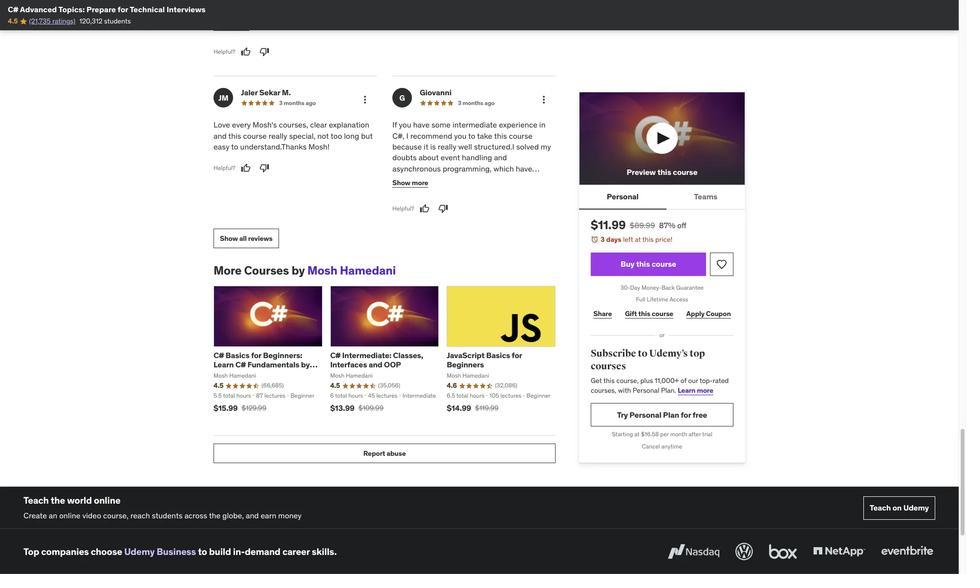 Task type: locate. For each thing, give the bounding box(es) containing it.
ago up clear
[[306, 99, 316, 107]]

helpful? left mark review by giovanni as helpful icon
[[393, 205, 415, 212]]

this right get
[[604, 377, 615, 385]]

basics up mosh hamedani
[[226, 351, 250, 361]]

0 vertical spatial helpful?
[[214, 48, 236, 55]]

technical
[[130, 4, 165, 14]]

c# up coding
[[214, 351, 224, 361]]

0 horizontal spatial more
[[233, 21, 250, 30]]

0 vertical spatial students
[[104, 17, 131, 26]]

for up 120,312 students
[[118, 4, 128, 14]]

87
[[256, 392, 263, 400]]

apply
[[687, 309, 705, 318]]

students
[[104, 17, 131, 26], [152, 511, 183, 521]]

by inside c# basics for beginners: learn c# fundamentals by coding
[[301, 360, 310, 370]]

basics inside javascript basics for beginners mosh hamedani
[[487, 351, 511, 361]]

have up recommend
[[414, 120, 430, 130]]

3 for giovanni
[[458, 99, 462, 107]]

0 vertical spatial online
[[94, 495, 121, 507]]

teach inside 'teach the world online create an online video course, reach students across the globe, and earn money'
[[23, 495, 49, 507]]

show more button up mark review by nimrod s. as helpful image
[[214, 16, 250, 36]]

lectures down 66685 reviews element
[[265, 392, 286, 400]]

at right left
[[635, 235, 641, 244]]

32086 reviews element
[[495, 382, 518, 390]]

total right 6.5
[[457, 392, 469, 400]]

0 horizontal spatial beginner
[[291, 392, 315, 400]]

c# left advanced
[[8, 4, 18, 14]]

more
[[233, 21, 250, 30], [412, 178, 429, 187], [697, 386, 714, 395]]

1 horizontal spatial i
[[513, 142, 515, 152]]

to inside if you have some intermediate experience in c#, i recommend you to take this course because it is really well structured.
[[469, 131, 476, 141]]

helpful?
[[214, 48, 236, 55], [214, 164, 236, 172], [393, 205, 415, 212]]

1 horizontal spatial months
[[463, 99, 484, 107]]

personal up the $16.58
[[630, 410, 662, 420]]

1 total from the left
[[223, 392, 235, 400]]

and up "which" on the top
[[494, 153, 507, 163]]

3 for jaler sekar m.
[[279, 99, 283, 107]]

0 horizontal spatial hours
[[237, 392, 251, 400]]

0 horizontal spatial 3
[[279, 99, 283, 107]]

1 horizontal spatial 3
[[458, 99, 462, 107]]

1 horizontal spatial courses,
[[591, 386, 617, 395]]

the left globe,
[[209, 511, 221, 521]]

c# for c# intermediate: classes, interfaces and oop mosh hamedani
[[330, 351, 341, 361]]

this inside button
[[658, 167, 672, 177]]

1 vertical spatial personal
[[633, 386, 660, 395]]

course, up with
[[617, 377, 639, 385]]

0 vertical spatial you
[[399, 120, 412, 130]]

show more button down doubts
[[393, 173, 429, 193]]

build
[[209, 546, 231, 558]]

1 vertical spatial courses,
[[591, 386, 617, 395]]

1 vertical spatial more
[[412, 178, 429, 187]]

this up structured. on the top of page
[[495, 131, 507, 141]]

3 months ago
[[279, 99, 316, 107], [458, 99, 495, 107]]

personal down preview
[[607, 192, 639, 202]]

1 horizontal spatial teach
[[870, 503, 892, 513]]

1 vertical spatial show more button
[[393, 173, 429, 193]]

report abuse
[[364, 449, 406, 458]]

c#,
[[393, 131, 405, 141]]

basics up (32,086) on the bottom
[[487, 351, 511, 361]]

course, right video
[[103, 511, 129, 521]]

0 horizontal spatial the
[[51, 495, 65, 507]]

courses, up special,
[[279, 120, 308, 130]]

2 total from the left
[[335, 392, 347, 400]]

i left solved
[[513, 142, 515, 152]]

1 vertical spatial you
[[454, 131, 467, 141]]

3 months ago up intermediate
[[458, 99, 495, 107]]

2 horizontal spatial total
[[457, 392, 469, 400]]

for up (32,086) on the bottom
[[512, 351, 522, 361]]

box image
[[767, 541, 800, 563]]

beginner left 6
[[291, 392, 315, 400]]

3 hours from the left
[[470, 392, 485, 400]]

by
[[292, 263, 305, 278], [301, 360, 310, 370]]

courses
[[591, 360, 627, 372]]

buy this course
[[621, 259, 677, 269]]

with
[[619, 386, 632, 395]]

1 3 months ago from the left
[[279, 99, 316, 107]]

ago up intermediate
[[485, 99, 495, 107]]

this right buy
[[637, 259, 651, 269]]

but
[[361, 131, 373, 141]]

1 horizontal spatial show more
[[393, 178, 429, 187]]

0 horizontal spatial learn
[[214, 360, 234, 370]]

mosh
[[308, 263, 338, 278], [214, 372, 228, 379], [330, 372, 345, 379], [447, 372, 461, 379]]

this right preview
[[658, 167, 672, 177]]

0 vertical spatial personal
[[607, 192, 639, 202]]

and left earn
[[246, 511, 259, 521]]

this inside button
[[637, 259, 651, 269]]

teach for the
[[23, 495, 49, 507]]

personal down plus
[[633, 386, 660, 395]]

1 horizontal spatial 3 months ago
[[458, 99, 495, 107]]

1 horizontal spatial total
[[335, 392, 347, 400]]

course for gift this course
[[652, 309, 674, 318]]

$15.99 $129.99
[[214, 403, 267, 413]]

0 vertical spatial course,
[[617, 377, 639, 385]]

mark review by nimrod s. as helpful image
[[241, 47, 251, 57]]

fundamentals
[[248, 360, 300, 370]]

0 horizontal spatial have
[[414, 120, 430, 130]]

hours up $14.99 $119.99
[[470, 392, 485, 400]]

learn down of
[[678, 386, 696, 395]]

tab list
[[580, 185, 746, 210]]

c# left intermediate:
[[330, 351, 341, 361]]

top companies choose udemy business to build in-demand career skills.
[[23, 546, 337, 558]]

0 vertical spatial show more button
[[214, 16, 250, 36]]

2 beginner from the left
[[527, 392, 551, 400]]

subscribe to udemy's top courses
[[591, 348, 706, 372]]

show for the right show more button
[[393, 178, 411, 187]]

for inside c# basics for beginners: learn c# fundamentals by coding
[[251, 351, 262, 361]]

days
[[607, 235, 622, 244]]

really down mosh's
[[269, 131, 287, 141]]

and inside i solved my doubts about event handling and asynchronous programming, which have always been a bit obscure topics for me.
[[494, 153, 507, 163]]

87 lectures
[[256, 392, 286, 400]]

1 vertical spatial really
[[438, 142, 457, 152]]

4.5 left (21,735 in the left top of the page
[[8, 17, 18, 26]]

really up event
[[438, 142, 457, 152]]

0 horizontal spatial udemy
[[124, 546, 155, 558]]

this inside if you have some intermediate experience in c#, i recommend you to take this course because it is really well structured.
[[495, 131, 507, 141]]

course up understand.
[[243, 131, 267, 141]]

eventbrite image
[[880, 541, 936, 563]]

3 right alarm image
[[601, 235, 605, 244]]

1 vertical spatial learn
[[678, 386, 696, 395]]

gift this course
[[626, 309, 674, 318]]

c#
[[8, 4, 18, 14], [214, 351, 224, 361], [330, 351, 341, 361], [236, 360, 246, 370]]

show for show all reviews button
[[220, 234, 238, 243]]

months down m.
[[284, 99, 305, 107]]

3 months ago down m.
[[279, 99, 316, 107]]

lectures down 32086 reviews element
[[501, 392, 522, 400]]

0 horizontal spatial ago
[[306, 99, 316, 107]]

0 vertical spatial show
[[214, 21, 232, 30]]

additional actions for review by giovanni image
[[538, 94, 550, 106]]

i right c#,
[[407, 131, 409, 141]]

0 horizontal spatial i
[[407, 131, 409, 141]]

0 horizontal spatial you
[[399, 120, 412, 130]]

g
[[400, 93, 405, 102]]

teach
[[23, 495, 49, 507], [870, 503, 892, 513]]

jm
[[218, 93, 229, 102]]

mosh inside c# intermediate: classes, interfaces and oop mosh hamedani
[[330, 372, 345, 379]]

learn up mosh hamedani
[[214, 360, 234, 370]]

mark review by jaler sekar m. as unhelpful image
[[260, 164, 269, 173]]

1 horizontal spatial more
[[412, 178, 429, 187]]

hours up $13.99 $109.99 at bottom
[[349, 392, 363, 400]]

the
[[51, 495, 65, 507], [209, 511, 221, 521]]

this down 'every'
[[229, 131, 241, 141]]

1 months from the left
[[284, 99, 305, 107]]

1 vertical spatial show
[[393, 178, 411, 187]]

jaler sekar m.
[[241, 88, 291, 97]]

1 horizontal spatial lectures
[[377, 392, 398, 400]]

1 vertical spatial the
[[209, 511, 221, 521]]

1 hours from the left
[[237, 392, 251, 400]]

$11.99
[[591, 218, 626, 233]]

0 horizontal spatial teach
[[23, 495, 49, 507]]

0 horizontal spatial show more
[[214, 21, 250, 30]]

courses,
[[279, 120, 308, 130], [591, 386, 617, 395]]

2 lectures from the left
[[377, 392, 398, 400]]

online up video
[[94, 495, 121, 507]]

you right if
[[399, 120, 412, 130]]

0 horizontal spatial lectures
[[265, 392, 286, 400]]

course inside love every mosh's courses, clear explanation and this course really special, not too long but easy to understand.
[[243, 131, 267, 141]]

2 basics from the left
[[487, 351, 511, 361]]

to inside subscribe to udemy's top courses
[[638, 348, 648, 360]]

1 vertical spatial students
[[152, 511, 183, 521]]

11,000+
[[655, 377, 680, 385]]

you up well
[[454, 131, 467, 141]]

by right courses
[[292, 263, 305, 278]]

hours up $15.99 $129.99
[[237, 392, 251, 400]]

by right 'fundamentals'
[[301, 360, 310, 370]]

anytime
[[662, 443, 683, 451]]

and up easy
[[214, 131, 227, 141]]

1 horizontal spatial beginner
[[527, 392, 551, 400]]

the up "an" on the bottom of the page
[[51, 495, 65, 507]]

students right reach
[[152, 511, 183, 521]]

course, inside get this course, plus 11,000+ of our top-rated courses, with personal plan.
[[617, 377, 639, 385]]

1 horizontal spatial students
[[152, 511, 183, 521]]

javascript
[[447, 351, 485, 361]]

4.5 for c# basics for beginners: learn c# fundamentals by coding
[[214, 382, 224, 390]]

to left udemy's
[[638, 348, 648, 360]]

c# for c# advanced topics: prepare for technical interviews
[[8, 4, 18, 14]]

1 horizontal spatial have
[[516, 164, 533, 173]]

3 lectures from the left
[[501, 392, 522, 400]]

0 horizontal spatial course,
[[103, 511, 129, 521]]

learn
[[214, 360, 234, 370], [678, 386, 696, 395]]

for left 'beginners:'
[[251, 351, 262, 361]]

1 vertical spatial show more
[[393, 178, 429, 187]]

personal inside button
[[607, 192, 639, 202]]

2 hours from the left
[[349, 392, 363, 400]]

personal button
[[580, 185, 667, 209]]

total for $14.99
[[457, 392, 469, 400]]

asynchronous
[[393, 164, 441, 173]]

full
[[637, 296, 646, 303]]

total right 5.5
[[223, 392, 235, 400]]

1 vertical spatial helpful?
[[214, 164, 236, 172]]

get this course, plus 11,000+ of our top-rated courses, with personal plan.
[[591, 377, 729, 395]]

guarantee
[[677, 284, 704, 291]]

get
[[591, 377, 602, 385]]

more down top-
[[697, 386, 714, 395]]

0 vertical spatial udemy
[[904, 503, 930, 513]]

2 3 months ago from the left
[[458, 99, 495, 107]]

have up the 'me.'
[[516, 164, 533, 173]]

1 lectures from the left
[[265, 392, 286, 400]]

1 beginner from the left
[[291, 392, 315, 400]]

course up teams
[[673, 167, 698, 177]]

lectures down 35056 reviews element
[[377, 392, 398, 400]]

1 horizontal spatial course,
[[617, 377, 639, 385]]

beginner for javascript basics for beginners
[[527, 392, 551, 400]]

0 vertical spatial have
[[414, 120, 430, 130]]

thanks
[[282, 142, 307, 152]]

teach up create
[[23, 495, 49, 507]]

access
[[670, 296, 689, 303]]

mark review by nimrod s. as unhelpful image
[[260, 47, 269, 57]]

total for $13.99
[[335, 392, 347, 400]]

$119.99
[[476, 404, 499, 413]]

course,
[[617, 377, 639, 385], [103, 511, 129, 521]]

1 horizontal spatial hours
[[349, 392, 363, 400]]

because
[[393, 142, 422, 152]]

0 horizontal spatial courses,
[[279, 120, 308, 130]]

4.5 up 6
[[330, 382, 340, 390]]

online right "an" on the bottom of the page
[[59, 511, 80, 521]]

1 basics from the left
[[226, 351, 250, 361]]

nasdaq image
[[666, 541, 722, 563]]

2 horizontal spatial 4.5
[[330, 382, 340, 390]]

2 horizontal spatial lectures
[[501, 392, 522, 400]]

1 horizontal spatial the
[[209, 511, 221, 521]]

0 vertical spatial by
[[292, 263, 305, 278]]

more down asynchronous
[[412, 178, 429, 187]]

1 vertical spatial i
[[513, 142, 515, 152]]

helpful? left mark review by jaler sekar m. as helpful icon
[[214, 164, 236, 172]]

reviews
[[248, 234, 273, 243]]

0 vertical spatial courses,
[[279, 120, 308, 130]]

0 vertical spatial the
[[51, 495, 65, 507]]

months for jaler sekar m.
[[284, 99, 305, 107]]

2 vertical spatial helpful?
[[393, 205, 415, 212]]

which
[[494, 164, 514, 173]]

share
[[594, 309, 612, 318]]

course up back
[[652, 259, 677, 269]]

courses, down get
[[591, 386, 617, 395]]

0 horizontal spatial total
[[223, 392, 235, 400]]

show for leftmost show more button
[[214, 21, 232, 30]]

show more
[[214, 21, 250, 30], [393, 178, 429, 187]]

ago
[[306, 99, 316, 107], [485, 99, 495, 107]]

i inside i solved my doubts about event handling and asynchronous programming, which have always been a bit obscure topics for me.
[[513, 142, 515, 152]]

teach left on
[[870, 503, 892, 513]]

alarm image
[[591, 236, 599, 244]]

tab list containing personal
[[580, 185, 746, 210]]

c# up mosh hamedani
[[236, 360, 246, 370]]

basics inside c# basics for beginners: learn c# fundamentals by coding
[[226, 351, 250, 361]]

$129.99
[[242, 404, 267, 413]]

helpful? for mark review by giovanni as helpful icon
[[393, 205, 415, 212]]

2 vertical spatial more
[[697, 386, 714, 395]]

lectures for $14.99
[[501, 392, 522, 400]]

4.5
[[8, 17, 18, 26], [214, 382, 224, 390], [330, 382, 340, 390]]

1 vertical spatial by
[[301, 360, 310, 370]]

0 horizontal spatial students
[[104, 17, 131, 26]]

thanks mosh!
[[282, 142, 330, 152]]

try
[[618, 410, 628, 420]]

0 horizontal spatial online
[[59, 511, 80, 521]]

3 down m.
[[279, 99, 283, 107]]

1 ago from the left
[[306, 99, 316, 107]]

0 vertical spatial learn
[[214, 360, 234, 370]]

try personal plan for free
[[618, 410, 708, 420]]

2 ago from the left
[[485, 99, 495, 107]]

4.5 up 5.5
[[214, 382, 224, 390]]

at left the $16.58
[[635, 431, 640, 438]]

1 horizontal spatial 4.5
[[214, 382, 224, 390]]

personal
[[607, 192, 639, 202], [633, 386, 660, 395], [630, 410, 662, 420]]

2 months from the left
[[463, 99, 484, 107]]

udemy right on
[[904, 503, 930, 513]]

to down intermediate
[[469, 131, 476, 141]]

1 horizontal spatial basics
[[487, 351, 511, 361]]

show more down asynchronous
[[393, 178, 429, 187]]

doubts
[[393, 153, 417, 163]]

30-
[[621, 284, 631, 291]]

per
[[661, 431, 669, 438]]

ago for clear
[[306, 99, 316, 107]]

0 horizontal spatial months
[[284, 99, 305, 107]]

2 horizontal spatial more
[[697, 386, 714, 395]]

prepare
[[87, 4, 116, 14]]

1 vertical spatial course,
[[103, 511, 129, 521]]

5.5
[[214, 392, 222, 400]]

show more up mark review by nimrod s. as helpful image
[[214, 21, 250, 30]]

1 vertical spatial at
[[635, 431, 640, 438]]

show all reviews
[[220, 234, 273, 243]]

0 vertical spatial show more
[[214, 21, 250, 30]]

1 horizontal spatial really
[[438, 142, 457, 152]]

course, inside 'teach the world online create an online video course, reach students across the globe, and earn money'
[[103, 511, 129, 521]]

helpful? left mark review by nimrod s. as helpful image
[[214, 48, 236, 55]]

45
[[368, 392, 375, 400]]

0 vertical spatial really
[[269, 131, 287, 141]]

to right easy
[[231, 142, 239, 152]]

1 horizontal spatial learn
[[678, 386, 696, 395]]

c# for c# basics for beginners: learn c# fundamentals by coding
[[214, 351, 224, 361]]

it
[[424, 142, 429, 152]]

this down $89.99
[[643, 235, 654, 244]]

preview this course
[[627, 167, 698, 177]]

course inside button
[[652, 259, 677, 269]]

2 horizontal spatial hours
[[470, 392, 485, 400]]

3 total from the left
[[457, 392, 469, 400]]

c# intermediate: classes, interfaces and oop mosh hamedani
[[330, 351, 424, 379]]

course down experience
[[509, 131, 533, 141]]

1 horizontal spatial udemy
[[904, 503, 930, 513]]

2 vertical spatial show
[[220, 234, 238, 243]]

3 up intermediate
[[458, 99, 462, 107]]

1 horizontal spatial ago
[[485, 99, 495, 107]]

interfaces
[[330, 360, 367, 370]]

for left the 'me.'
[[507, 175, 517, 184]]

1 horizontal spatial you
[[454, 131, 467, 141]]

c# inside c# intermediate: classes, interfaces and oop mosh hamedani
[[330, 351, 341, 361]]

beginner right "105 lectures" at the right bottom of the page
[[527, 392, 551, 400]]

jaler
[[241, 88, 258, 97]]

0 vertical spatial i
[[407, 131, 409, 141]]

course down the 'lifetime'
[[652, 309, 674, 318]]

mosh hamedani link
[[308, 263, 396, 278]]

and left the oop at the left of the page
[[369, 360, 383, 370]]

course inside button
[[673, 167, 698, 177]]

c# basics for beginners: learn c# fundamentals by coding
[[214, 351, 310, 379]]

my
[[541, 142, 552, 152]]

total right 6
[[335, 392, 347, 400]]

more up mark review by nimrod s. as helpful image
[[233, 21, 250, 30]]

0 horizontal spatial basics
[[226, 351, 250, 361]]

for
[[118, 4, 128, 14], [507, 175, 517, 184], [251, 351, 262, 361], [512, 351, 522, 361], [681, 410, 692, 420]]

0 horizontal spatial really
[[269, 131, 287, 141]]

0 horizontal spatial 3 months ago
[[279, 99, 316, 107]]

preview
[[627, 167, 656, 177]]

mosh inside javascript basics for beginners mosh hamedani
[[447, 372, 461, 379]]

1 vertical spatial have
[[516, 164, 533, 173]]

students down c# advanced topics: prepare for technical interviews
[[104, 17, 131, 26]]

months up intermediate
[[463, 99, 484, 107]]

udemy right choose
[[124, 546, 155, 558]]

personal inside get this course, plus 11,000+ of our top-rated courses, with personal plan.
[[633, 386, 660, 395]]

lifetime
[[647, 296, 669, 303]]



Task type: vqa. For each thing, say whether or not it's contained in the screenshot.
courses, inside Love every Mosh's courses, clear explanation and this course really special, not too long but easy to understand.
yes



Task type: describe. For each thing, give the bounding box(es) containing it.
subscribe
[[591, 348, 637, 360]]

plan.
[[662, 386, 677, 395]]

apply coupon button
[[684, 304, 734, 324]]

really inside if you have some intermediate experience in c#, i recommend you to take this course because it is really well structured.
[[438, 142, 457, 152]]

javascript basics for beginners mosh hamedani
[[447, 351, 522, 379]]

left
[[624, 235, 634, 244]]

special,
[[289, 131, 316, 141]]

more courses by mosh hamedani
[[214, 263, 396, 278]]

2 vertical spatial personal
[[630, 410, 662, 420]]

career
[[283, 546, 310, 558]]

additional actions for review by jaler sekar m. image
[[359, 94, 371, 106]]

teams
[[695, 192, 718, 202]]

6
[[330, 392, 334, 400]]

and inside c# intermediate: classes, interfaces and oop mosh hamedani
[[369, 360, 383, 370]]

wishlist image
[[717, 258, 728, 270]]

basics for c#
[[226, 351, 250, 361]]

have inside if you have some intermediate experience in c#, i recommend you to take this course because it is really well structured.
[[414, 120, 430, 130]]

hours for $13.99
[[349, 392, 363, 400]]

more
[[214, 263, 242, 278]]

i solved my doubts about event handling and asynchronous programming, which have always been a bit obscure topics for me.
[[393, 142, 552, 184]]

top
[[23, 546, 39, 558]]

solved
[[517, 142, 539, 152]]

every
[[232, 120, 251, 130]]

reach
[[131, 511, 150, 521]]

courses, inside love every mosh's courses, clear explanation and this course really special, not too long but easy to understand.
[[279, 120, 308, 130]]

hamedani inside javascript basics for beginners mosh hamedani
[[463, 372, 490, 379]]

c# basics for beginners: learn c# fundamentals by coding link
[[214, 351, 318, 379]]

interviews
[[167, 4, 206, 14]]

2 horizontal spatial 3
[[601, 235, 605, 244]]

students inside 'teach the world online create an online video course, reach students across the globe, and earn money'
[[152, 511, 183, 521]]

helpful? for mark review by jaler sekar m. as helpful icon
[[214, 164, 236, 172]]

not
[[318, 131, 329, 141]]

(32,086)
[[495, 382, 518, 389]]

understand.
[[240, 142, 282, 152]]

video
[[82, 511, 101, 521]]

apply coupon
[[687, 309, 731, 318]]

87%
[[660, 221, 676, 230]]

show more for leftmost show more button
[[214, 21, 250, 30]]

1 horizontal spatial show more button
[[393, 173, 429, 193]]

0 vertical spatial at
[[635, 235, 641, 244]]

$16.58
[[642, 431, 659, 438]]

trial
[[703, 431, 713, 438]]

bit
[[443, 175, 453, 184]]

clear
[[310, 120, 327, 130]]

across
[[185, 511, 207, 521]]

hours for $14.99
[[470, 392, 485, 400]]

advanced
[[20, 4, 57, 14]]

intermediate
[[403, 392, 436, 400]]

lectures for $15.99
[[265, 392, 286, 400]]

really inside love every mosh's courses, clear explanation and this course really special, not too long but easy to understand.
[[269, 131, 287, 141]]

have inside i solved my doubts about event handling and asynchronous programming, which have always been a bit obscure topics for me.
[[516, 164, 533, 173]]

3 months ago for jaler sekar m.
[[279, 99, 316, 107]]

an
[[49, 511, 57, 521]]

4.5 for c# intermediate: classes, interfaces and oop
[[330, 382, 340, 390]]

mosh's
[[253, 120, 277, 130]]

$14.99 $119.99
[[447, 403, 499, 413]]

our
[[689, 377, 699, 385]]

report
[[364, 449, 386, 458]]

lectures for $13.99
[[377, 392, 398, 400]]

mark review by giovanni as helpful image
[[420, 204, 430, 214]]

show more for the right show more button
[[393, 178, 429, 187]]

months for giovanni
[[463, 99, 484, 107]]

teach for on
[[870, 503, 892, 513]]

at inside starting at $16.58 per month after trial cancel anytime
[[635, 431, 640, 438]]

this inside love every mosh's courses, clear explanation and this course really special, not too long but easy to understand.
[[229, 131, 241, 141]]

off
[[678, 221, 687, 230]]

for inside i solved my doubts about event handling and asynchronous programming, which have always been a bit obscure topics for me.
[[507, 175, 517, 184]]

teach on udemy link
[[864, 497, 936, 520]]

free
[[693, 410, 708, 420]]

course for preview this course
[[673, 167, 698, 177]]

top-
[[700, 377, 713, 385]]

mark review by jaler sekar m. as helpful image
[[241, 164, 251, 173]]

helpful? for mark review by nimrod s. as helpful image
[[214, 48, 236, 55]]

recommend
[[411, 131, 453, 141]]

gift
[[626, 309, 637, 318]]

$13.99
[[330, 403, 355, 413]]

hours for $15.99
[[237, 392, 251, 400]]

world
[[67, 495, 92, 507]]

course inside if you have some intermediate experience in c#, i recommend you to take this course because it is really well structured.
[[509, 131, 533, 141]]

starting
[[612, 431, 634, 438]]

ago for intermediate
[[485, 99, 495, 107]]

(66,685)
[[262, 382, 284, 389]]

learn inside c# basics for beginners: learn c# fundamentals by coding
[[214, 360, 234, 370]]

mosh hamedani
[[214, 372, 256, 379]]

sekar
[[259, 88, 280, 97]]

3 months ago for giovanni
[[458, 99, 495, 107]]

been
[[418, 175, 435, 184]]

show all reviews button
[[214, 229, 279, 249]]

30-day money-back guarantee full lifetime access
[[621, 284, 704, 303]]

c# advanced topics: prepare for technical interviews
[[8, 4, 206, 14]]

after
[[689, 431, 702, 438]]

66685 reviews element
[[262, 382, 284, 390]]

to inside love every mosh's courses, clear explanation and this course really special, not too long but easy to understand.
[[231, 142, 239, 152]]

if you have some intermediate experience in c#, i recommend you to take this course because it is really well structured.
[[393, 120, 546, 152]]

0 horizontal spatial 4.5
[[8, 17, 18, 26]]

6.5
[[447, 392, 456, 400]]

plus
[[641, 377, 654, 385]]

hamedani inside c# intermediate: classes, interfaces and oop mosh hamedani
[[346, 372, 373, 379]]

course for buy this course
[[652, 259, 677, 269]]

0 vertical spatial more
[[233, 21, 250, 30]]

structured.
[[474, 142, 513, 152]]

6.5 total hours
[[447, 392, 485, 400]]

i inside if you have some intermediate experience in c#, i recommend you to take this course because it is really well structured.
[[407, 131, 409, 141]]

total for $15.99
[[223, 392, 235, 400]]

easy
[[214, 142, 230, 152]]

1 vertical spatial online
[[59, 511, 80, 521]]

this right gift
[[639, 309, 651, 318]]

intermediate
[[453, 120, 497, 130]]

m.
[[282, 88, 291, 97]]

demand
[[245, 546, 281, 558]]

top
[[690, 348, 706, 360]]

1 vertical spatial udemy
[[124, 546, 155, 558]]

to left build
[[198, 546, 207, 558]]

this inside get this course, plus 11,000+ of our top-rated courses, with personal plan.
[[604, 377, 615, 385]]

cancel
[[643, 443, 661, 451]]

for inside javascript basics for beginners mosh hamedani
[[512, 351, 522, 361]]

105 lectures
[[490, 392, 522, 400]]

topics:
[[58, 4, 85, 14]]

and inside 'teach the world online create an online video course, reach students across the globe, and earn money'
[[246, 511, 259, 521]]

netapp image
[[812, 541, 868, 563]]

(35,056)
[[378, 382, 401, 389]]

event
[[441, 153, 460, 163]]

obscure
[[454, 175, 482, 184]]

and inside love every mosh's courses, clear explanation and this course really special, not too long but easy to understand.
[[214, 131, 227, 141]]

is
[[431, 142, 436, 152]]

create
[[23, 511, 47, 521]]

business
[[157, 546, 196, 558]]

explanation
[[329, 120, 370, 130]]

coupon
[[707, 309, 731, 318]]

skills.
[[312, 546, 337, 558]]

choose
[[91, 546, 122, 558]]

if
[[393, 120, 397, 130]]

$13.99 $109.99
[[330, 403, 384, 413]]

1 horizontal spatial online
[[94, 495, 121, 507]]

45 lectures
[[368, 392, 398, 400]]

handling
[[462, 153, 493, 163]]

courses, inside get this course, plus 11,000+ of our top-rated courses, with personal plan.
[[591, 386, 617, 395]]

for left 'free'
[[681, 410, 692, 420]]

0 horizontal spatial show more button
[[214, 16, 250, 36]]

basics for hamedani
[[487, 351, 511, 361]]

mark review by giovanni as unhelpful image
[[439, 204, 448, 214]]

35056 reviews element
[[378, 382, 401, 390]]

beginner for c# basics for beginners: learn c# fundamentals by coding
[[291, 392, 315, 400]]

volkswagen image
[[734, 541, 756, 563]]

try personal plan for free link
[[591, 404, 734, 427]]

a
[[437, 175, 441, 184]]



